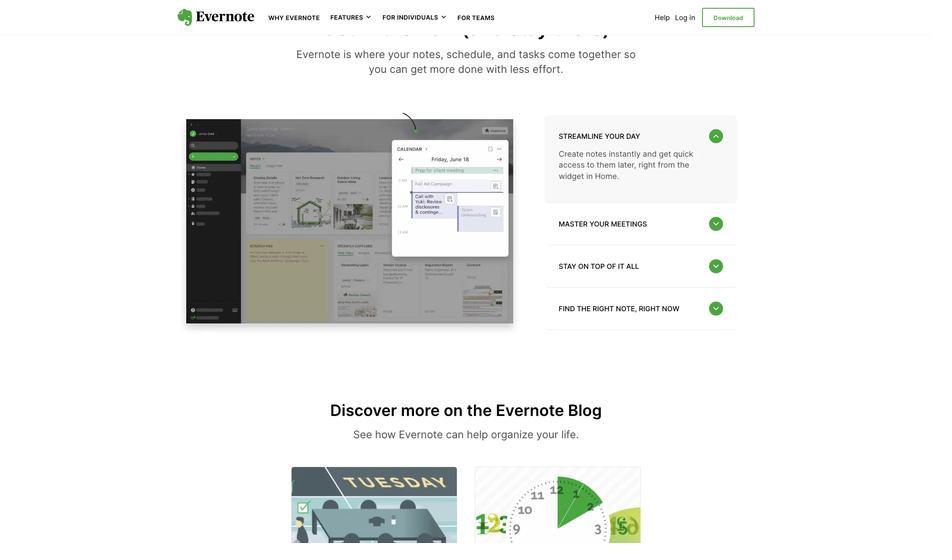 Task type: vqa. For each thing, say whether or not it's contained in the screenshot.
the
yes



Task type: describe. For each thing, give the bounding box(es) containing it.
evernote up organize
[[496, 401, 564, 420]]

instantly
[[609, 150, 641, 159]]

less
[[510, 63, 530, 76]]

life.
[[561, 429, 579, 442]]

all
[[626, 262, 639, 271]]

see
[[353, 429, 372, 442]]

get
[[322, 17, 355, 40]]

why
[[268, 14, 284, 21]]

it
[[618, 262, 624, 271]]

download link
[[702, 8, 755, 27]]

organize
[[491, 429, 534, 442]]

find
[[559, 304, 575, 313]]

the inside create notes instantly and get quick access to them later, right from the widget in home.
[[677, 161, 689, 170]]

for individuals
[[382, 14, 438, 21]]

right left note,
[[593, 304, 614, 313]]

is
[[343, 48, 351, 61]]

find the right note, right now
[[559, 304, 679, 313]]

flow
[[417, 17, 457, 40]]

your left day
[[605, 132, 624, 141]]

log in link
[[675, 13, 695, 22]]

download
[[714, 14, 743, 21]]

why evernote link
[[268, 13, 320, 22]]

notes
[[586, 150, 607, 159]]

help link
[[655, 13, 670, 22]]

meetings
[[611, 220, 647, 228]]

(and
[[462, 17, 504, 40]]

from
[[658, 161, 675, 170]]

can inside evernote is where your notes, schedule, and tasks come together so you can get more done with less effort.
[[390, 63, 408, 76]]

quick
[[673, 150, 693, 159]]

help
[[467, 429, 488, 442]]

for individuals button
[[382, 13, 447, 22]]

now
[[662, 304, 679, 313]]

come
[[548, 48, 575, 61]]

master your meetings
[[559, 220, 647, 228]]

effort.
[[533, 63, 563, 76]]

done
[[458, 63, 483, 76]]

features button
[[330, 13, 372, 22]]

in for get
[[360, 17, 377, 40]]

log in
[[675, 13, 695, 22]]

get inside create notes instantly and get quick access to them later, right from the widget in home.
[[659, 150, 671, 159]]

widget
[[559, 172, 584, 181]]

for teams
[[458, 14, 495, 21]]

evernote inside evernote is where your notes, schedule, and tasks come together so you can get more done with less effort.
[[296, 48, 340, 61]]

there)
[[553, 17, 610, 40]]

evernote right how
[[399, 429, 443, 442]]

blog image image
[[292, 468, 457, 544]]

1 horizontal spatial on
[[578, 262, 589, 271]]

right inside create notes instantly and get quick access to them later, right from the widget in home.
[[638, 161, 656, 170]]

get in the flow (and stay there)
[[322, 17, 610, 40]]

later,
[[618, 161, 636, 170]]

for for for individuals
[[382, 14, 395, 21]]

to
[[587, 161, 594, 170]]

notes,
[[413, 48, 444, 61]]

your right master
[[589, 220, 609, 228]]

see how evernote can help organize your life.
[[353, 429, 579, 442]]

the right find
[[577, 304, 591, 313]]

note,
[[616, 304, 637, 313]]

create notes instantly and get quick access to them later, right from the widget in home.
[[559, 150, 693, 181]]

home.
[[595, 172, 619, 181]]



Task type: locate. For each thing, give the bounding box(es) containing it.
how
[[375, 429, 396, 442]]

evernote
[[286, 14, 320, 21], [296, 48, 340, 61], [496, 401, 564, 420], [399, 429, 443, 442]]

stay
[[559, 262, 576, 271]]

right left from
[[638, 161, 656, 170]]

tasks
[[519, 48, 545, 61]]

the
[[381, 17, 412, 40], [677, 161, 689, 170], [577, 304, 591, 313], [467, 401, 492, 420]]

and up with on the right
[[497, 48, 516, 61]]

for teams link
[[458, 13, 495, 22]]

more
[[430, 63, 455, 76], [401, 401, 440, 420]]

0 vertical spatial more
[[430, 63, 455, 76]]

individuals
[[397, 14, 438, 21]]

for inside for individuals button
[[382, 14, 395, 21]]

more inside evernote is where your notes, schedule, and tasks come together so you can get more done with less effort.
[[430, 63, 455, 76]]

for left "individuals"
[[382, 14, 395, 21]]

access
[[559, 161, 585, 170]]

in down to
[[586, 172, 593, 181]]

0 vertical spatial can
[[390, 63, 408, 76]]

of
[[607, 262, 616, 271]]

master
[[559, 220, 588, 228]]

your
[[388, 48, 410, 61], [605, 132, 624, 141], [589, 220, 609, 228], [536, 429, 558, 442]]

evernote right "why"
[[286, 14, 320, 21]]

streamline
[[559, 132, 603, 141]]

help
[[655, 13, 670, 22]]

top
[[591, 262, 605, 271]]

get up from
[[659, 150, 671, 159]]

0 horizontal spatial on
[[444, 401, 463, 420]]

0 horizontal spatial can
[[390, 63, 408, 76]]

log
[[675, 13, 687, 22]]

for for for teams
[[458, 14, 470, 21]]

evernote logo image
[[177, 9, 254, 26]]

1 horizontal spatial for
[[458, 14, 470, 21]]

blog image image
[[475, 468, 640, 544]]

get down notes,
[[411, 63, 427, 76]]

right
[[638, 161, 656, 170], [593, 304, 614, 313], [639, 304, 660, 313]]

0 vertical spatial on
[[578, 262, 589, 271]]

day
[[626, 132, 640, 141]]

on left top
[[578, 262, 589, 271]]

stay on top of it all
[[559, 262, 639, 271]]

for
[[382, 14, 395, 21], [458, 14, 470, 21]]

discover
[[330, 401, 397, 420]]

get inside evernote is where your notes, schedule, and tasks come together so you can get more done with less effort.
[[411, 63, 427, 76]]

evernote left the is
[[296, 48, 340, 61]]

in inside create notes instantly and get quick access to them later, right from the widget in home.
[[586, 172, 593, 181]]

 image
[[177, 101, 527, 345]]

and inside evernote is where your notes, schedule, and tasks come together so you can get more done with less effort.
[[497, 48, 516, 61]]

for inside for teams link
[[458, 14, 470, 21]]

and
[[497, 48, 516, 61], [643, 150, 657, 159]]

0 horizontal spatial get
[[411, 63, 427, 76]]

your right the where on the top left of page
[[388, 48, 410, 61]]

can
[[390, 63, 408, 76], [446, 429, 464, 442]]

0 horizontal spatial for
[[382, 14, 395, 21]]

features
[[330, 14, 363, 21]]

in
[[689, 13, 695, 22], [360, 17, 377, 40], [586, 172, 593, 181]]

streamline your day
[[559, 132, 640, 141]]

1 horizontal spatial get
[[659, 150, 671, 159]]

1 vertical spatial and
[[643, 150, 657, 159]]

the down quick
[[677, 161, 689, 170]]

evernote is where your notes, schedule, and tasks come together so you can get more done with less effort.
[[296, 48, 636, 76]]

1 vertical spatial more
[[401, 401, 440, 420]]

0 horizontal spatial in
[[360, 17, 377, 40]]

and inside create notes instantly and get quick access to them later, right from the widget in home.
[[643, 150, 657, 159]]

them
[[597, 161, 616, 170]]

right left now
[[639, 304, 660, 313]]

1 vertical spatial on
[[444, 401, 463, 420]]

0 vertical spatial get
[[411, 63, 427, 76]]

your left life.
[[536, 429, 558, 442]]

1 vertical spatial get
[[659, 150, 671, 159]]

1 horizontal spatial in
[[586, 172, 593, 181]]

for left teams
[[458, 14, 470, 21]]

0 vertical spatial and
[[497, 48, 516, 61]]

you
[[369, 63, 387, 76]]

get
[[411, 63, 427, 76], [659, 150, 671, 159]]

the up the where on the top left of page
[[381, 17, 412, 40]]

create
[[559, 150, 584, 159]]

in right log
[[689, 13, 695, 22]]

and right instantly
[[643, 150, 657, 159]]

in up the where on the top left of page
[[360, 17, 377, 40]]

on up see how evernote can help organize your life.
[[444, 401, 463, 420]]

where
[[354, 48, 385, 61]]

schedule,
[[446, 48, 494, 61]]

1 horizontal spatial can
[[446, 429, 464, 442]]

can left the help
[[446, 429, 464, 442]]

2 horizontal spatial in
[[689, 13, 695, 22]]

together
[[578, 48, 621, 61]]

your inside evernote is where your notes, schedule, and tasks come together so you can get more done with less effort.
[[388, 48, 410, 61]]

1 vertical spatial can
[[446, 429, 464, 442]]

the up the help
[[467, 401, 492, 420]]

with
[[486, 63, 507, 76]]

blog
[[568, 401, 602, 420]]

0 horizontal spatial and
[[497, 48, 516, 61]]

on
[[578, 262, 589, 271], [444, 401, 463, 420]]

1 horizontal spatial and
[[643, 150, 657, 159]]

why evernote
[[268, 14, 320, 21]]

teams
[[472, 14, 495, 21]]

can right 'you'
[[390, 63, 408, 76]]

in for log
[[689, 13, 695, 22]]

stay
[[509, 17, 548, 40]]

so
[[624, 48, 636, 61]]

discover more on the evernote blog
[[330, 401, 602, 420]]



